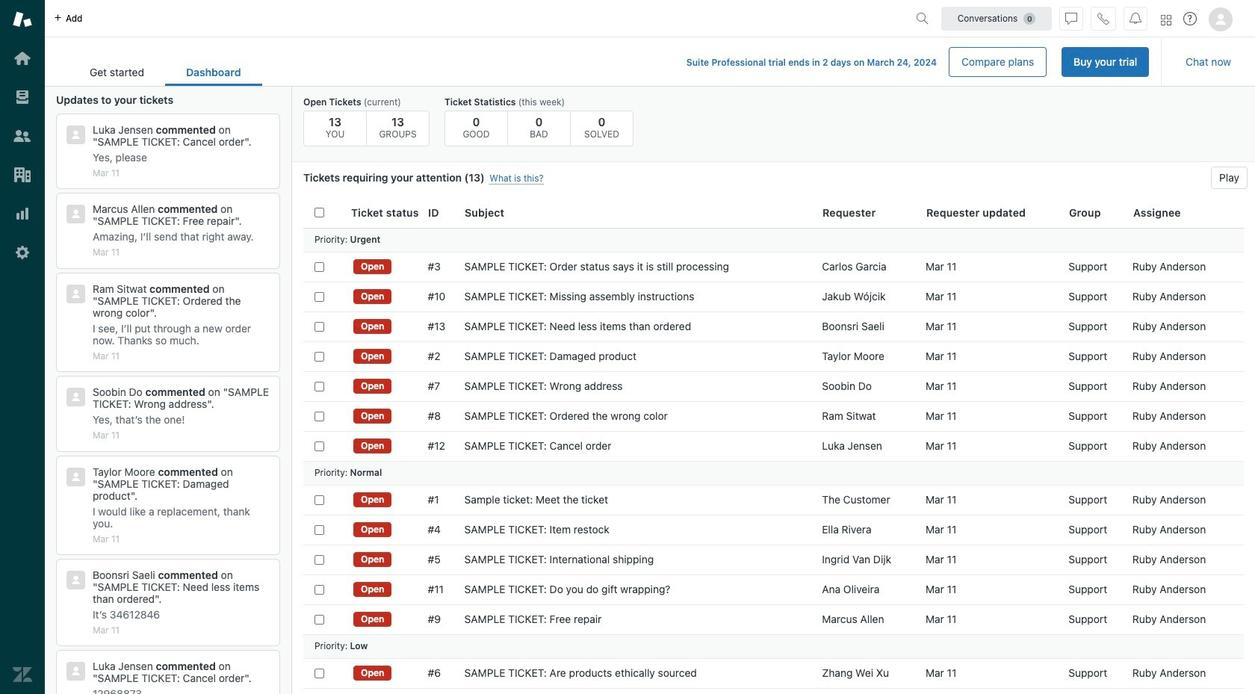 Task type: vqa. For each thing, say whether or not it's contained in the screenshot.
(opens in a new tab) icon
no



Task type: describe. For each thing, give the bounding box(es) containing it.
get help image
[[1184, 12, 1198, 25]]

reporting image
[[13, 204, 32, 224]]

views image
[[13, 87, 32, 107]]

button displays agent's chat status as invisible. image
[[1066, 12, 1078, 24]]



Task type: locate. For each thing, give the bounding box(es) containing it.
customers image
[[13, 126, 32, 146]]

zendesk products image
[[1162, 15, 1172, 25]]

March 24, 2024 text field
[[868, 57, 938, 68]]

admin image
[[13, 243, 32, 262]]

zendesk image
[[13, 665, 32, 685]]

zendesk support image
[[13, 10, 32, 29]]

notifications image
[[1130, 12, 1142, 24]]

grid
[[292, 198, 1256, 695]]

tab
[[69, 58, 165, 86]]

None checkbox
[[315, 292, 324, 302], [315, 412, 324, 421], [315, 441, 324, 451], [315, 585, 324, 595], [315, 615, 324, 625], [315, 292, 324, 302], [315, 412, 324, 421], [315, 441, 324, 451], [315, 585, 324, 595], [315, 615, 324, 625]]

tab list
[[69, 58, 262, 86]]

None checkbox
[[315, 262, 324, 272], [315, 322, 324, 332], [315, 352, 324, 361], [315, 382, 324, 391], [315, 495, 324, 505], [315, 525, 324, 535], [315, 555, 324, 565], [315, 669, 324, 678], [315, 262, 324, 272], [315, 322, 324, 332], [315, 352, 324, 361], [315, 382, 324, 391], [315, 495, 324, 505], [315, 525, 324, 535], [315, 555, 324, 565], [315, 669, 324, 678]]

main element
[[0, 0, 45, 695]]

organizations image
[[13, 165, 32, 185]]

get started image
[[13, 49, 32, 68]]

Select All Tickets checkbox
[[315, 208, 324, 218]]



